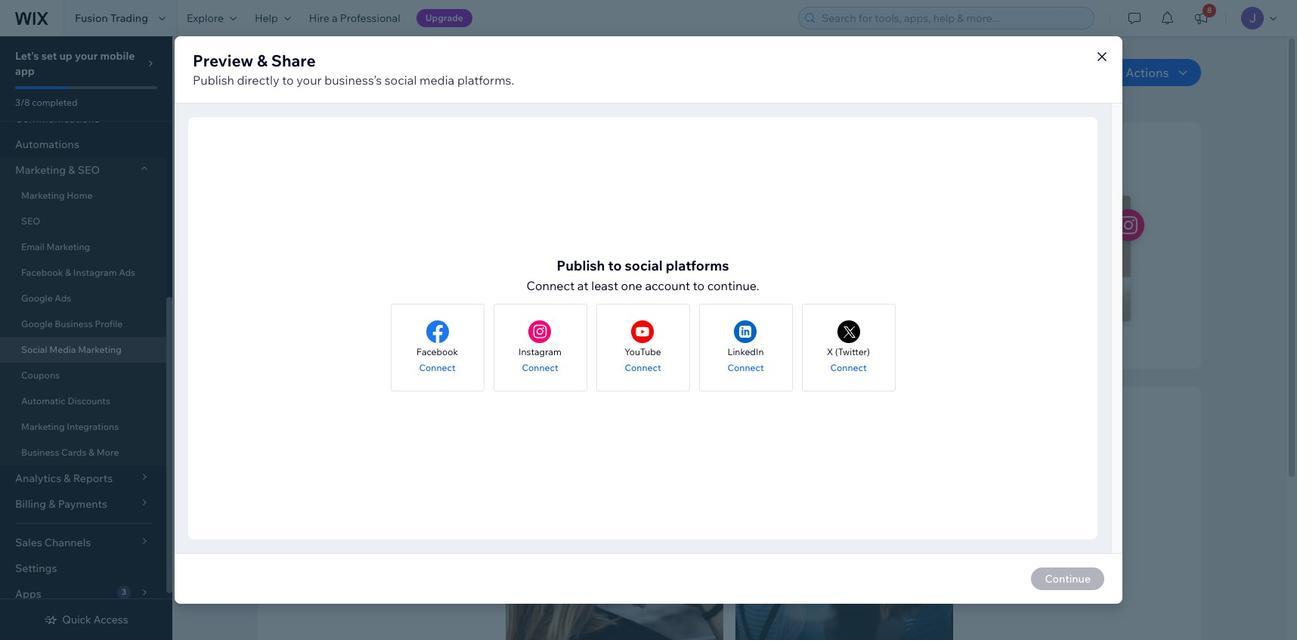 Task type: describe. For each thing, give the bounding box(es) containing it.
marketing home
[[21, 190, 93, 201]]

let's set up your mobile app
[[15, 49, 135, 78]]

quick actions
[[1089, 65, 1169, 80]]

one inside publish to social platforms connect at least one account to continue.
[[621, 278, 642, 293]]

social for preview & share
[[385, 73, 417, 88]]

connect button for youtube connect
[[625, 361, 661, 374]]

connect for youtube connect
[[625, 362, 661, 373]]

hire
[[309, 11, 330, 25]]

of
[[502, 289, 512, 303]]

completed
[[32, 97, 77, 108]]

publish inside "preview & share publish directly to your business's social media platforms."
[[193, 73, 234, 88]]

automatic
[[21, 395, 66, 407]]

account
[[645, 278, 690, 293]]

business's
[[324, 73, 382, 88]]

automatic discounts
[[21, 395, 110, 407]]

social media marketing link
[[0, 337, 166, 363]]

to down 'platforms'
[[693, 278, 705, 293]]

connect inside x (twitter) connect
[[830, 362, 867, 373]]

let's
[[15, 49, 39, 63]]

vimeo button
[[408, 312, 466, 330]]

mobile
[[100, 49, 135, 63]]

wix's
[[515, 289, 540, 303]]

marketing home link
[[0, 183, 166, 209]]

across
[[447, 88, 484, 103]]

help
[[255, 11, 278, 25]]

publish to social platforms connect at least one account to continue.
[[526, 257, 759, 293]]

posts
[[371, 315, 395, 326]]

app
[[15, 64, 35, 78]]

built-
[[542, 289, 568, 303]]

upgrade button
[[416, 9, 472, 27]]

your inside let's set up your mobile app
[[75, 49, 98, 63]]

a
[[332, 11, 338, 25]]

seo inside popup button
[[78, 163, 100, 177]]

upgrade
[[425, 12, 463, 23]]

1 horizontal spatial instagram
[[519, 346, 562, 358]]

settings link
[[0, 556, 166, 581]]

x (twitter) connect
[[827, 346, 870, 373]]

quick for quick access
[[62, 613, 91, 627]]

tools:
[[579, 289, 606, 303]]

professional
[[340, 11, 400, 25]]

platforms. for social media marketing
[[559, 88, 616, 103]]

trading
[[110, 11, 148, 25]]

8
[[1207, 5, 1212, 15]]

marketing & seo button
[[0, 157, 166, 183]]

social inside publish to social platforms connect at least one account to continue.
[[625, 257, 663, 274]]

google business profile link
[[0, 311, 166, 337]]

access
[[94, 613, 128, 627]]

connect for facebook connect
[[419, 362, 456, 373]]

google ads link
[[0, 286, 166, 311]]

0 vertical spatial business
[[55, 318, 93, 330]]

marketing & seo
[[15, 163, 100, 177]]

fusion trading
[[75, 11, 148, 25]]

fusion
[[75, 11, 108, 25]]

media for social media marketing
[[49, 344, 76, 355]]

hire a professional link
[[300, 0, 409, 36]]

social media marketing customize templates and publish across social media platforms.
[[257, 59, 616, 103]]

facebook & instagram ads
[[21, 267, 135, 278]]

automations
[[15, 138, 79, 151]]

help button
[[246, 0, 300, 36]]

marketing integrations
[[21, 421, 119, 432]]

publish
[[403, 88, 445, 103]]

templates
[[320, 88, 377, 103]]

connect button for facebook connect
[[419, 361, 456, 374]]

seo link
[[0, 209, 166, 234]]

and
[[379, 88, 401, 103]]

google business profile
[[21, 318, 123, 330]]

youtube connect
[[625, 346, 661, 373]]

& for facebook
[[65, 267, 71, 278]]

marketing inside social media marketing customize templates and publish across social media platforms.
[[392, 59, 496, 85]]

want to design something new? try one of wix's built-in tools:
[[303, 289, 606, 303]]

connect for instagram connect
[[522, 362, 558, 373]]

sidebar element
[[0, 0, 172, 640]]

ads inside google ads link
[[55, 293, 71, 304]]

platforms
[[666, 257, 729, 274]]

youtube
[[625, 346, 661, 358]]

business cards & more
[[21, 447, 119, 458]]

quick for quick actions
[[1089, 65, 1123, 80]]

facebook for facebook & instagram ads
[[21, 267, 63, 278]]

hire a professional
[[309, 11, 400, 25]]

directly
[[237, 73, 279, 88]]

linkedin connect
[[728, 346, 764, 373]]

Search for tools, apps, help & more... field
[[817, 8, 1089, 29]]

discounts
[[68, 395, 110, 407]]

social inside button
[[342, 315, 369, 326]]

want
[[303, 289, 329, 303]]

media for preview & share
[[420, 73, 455, 88]]

media for social media marketing customize templates and publish across social media platforms.
[[325, 59, 387, 85]]

linkedin
[[728, 346, 764, 358]]

settings
[[15, 562, 57, 575]]

marketing inside popup button
[[15, 163, 66, 177]]

1 vertical spatial seo
[[21, 215, 40, 227]]

connect button for instagram connect
[[522, 361, 558, 374]]

social for social media marketing customize templates and publish across social media platforms.
[[257, 59, 320, 85]]

social for social media marketing
[[487, 88, 519, 103]]

1 vertical spatial business
[[21, 447, 59, 458]]

explore
[[187, 11, 224, 25]]

marketing down marketing & seo
[[21, 190, 65, 201]]

marketing down automatic
[[21, 421, 65, 432]]

home
[[67, 190, 93, 201]]



Task type: vqa. For each thing, say whether or not it's contained in the screenshot.
directly
yes



Task type: locate. For each thing, give the bounding box(es) containing it.
up
[[59, 49, 72, 63]]

google up google business profile
[[21, 293, 53, 304]]

actions
[[1126, 65, 1169, 80]]

4 connect button from the left
[[728, 361, 764, 374]]

publish up the at
[[557, 257, 605, 274]]

facebook up google ads in the top of the page
[[21, 267, 63, 278]]

marketing
[[392, 59, 496, 85], [15, 163, 66, 177], [21, 190, 65, 201], [47, 241, 90, 252], [78, 344, 122, 355], [21, 421, 65, 432]]

1 google from the top
[[21, 293, 53, 304]]

& inside popup button
[[68, 163, 75, 177]]

(twitter)
[[835, 346, 870, 358]]

8 button
[[1185, 0, 1218, 36]]

0 horizontal spatial social
[[21, 344, 47, 355]]

connect button down "vimeo" button
[[419, 361, 456, 374]]

0 vertical spatial your
[[75, 49, 98, 63]]

5 connect button from the left
[[830, 361, 867, 374]]

social inside social media marketing customize templates and publish across social media platforms.
[[487, 88, 519, 103]]

& for marketing
[[68, 163, 75, 177]]

to inside "preview & share publish directly to your business's social media platforms."
[[282, 73, 294, 88]]

connect inside youtube connect
[[625, 362, 661, 373]]

media right and
[[420, 73, 455, 88]]

preview & share publish directly to your business's social media platforms.
[[193, 51, 514, 88]]

automations link
[[0, 132, 166, 157]]

publish
[[193, 73, 234, 88], [557, 257, 605, 274]]

0 vertical spatial ads
[[119, 267, 135, 278]]

3 connect button from the left
[[625, 361, 661, 374]]

profile
[[95, 318, 123, 330]]

business
[[55, 318, 93, 330], [21, 447, 59, 458]]

email marketing
[[21, 241, 90, 252]]

1 vertical spatial google
[[21, 318, 53, 330]]

social right wix
[[342, 315, 369, 326]]

connect down linkedin
[[728, 362, 764, 373]]

automatic discounts link
[[0, 389, 166, 414]]

marketing up facebook & instagram ads at the left top of page
[[47, 241, 90, 252]]

email
[[21, 241, 45, 252]]

platforms.
[[457, 73, 514, 88], [559, 88, 616, 103]]

marketing down profile
[[78, 344, 122, 355]]

0 vertical spatial seo
[[78, 163, 100, 177]]

instagram connect
[[519, 346, 562, 373]]

& down email marketing
[[65, 267, 71, 278]]

0 vertical spatial quick
[[1089, 65, 1123, 80]]

0 vertical spatial social
[[257, 59, 320, 85]]

instagram down email marketing "link"
[[73, 267, 117, 278]]

0 horizontal spatial platforms.
[[457, 73, 514, 88]]

social inside social media marketing customize templates and publish across social media platforms.
[[257, 59, 320, 85]]

1 horizontal spatial social
[[487, 88, 519, 103]]

ads down email marketing "link"
[[119, 267, 135, 278]]

connect button down youtube
[[625, 361, 661, 374]]

set
[[41, 49, 57, 63]]

1 vertical spatial ads
[[55, 293, 71, 304]]

your right up
[[75, 49, 98, 63]]

platforms. inside social media marketing customize templates and publish across social media platforms.
[[559, 88, 616, 103]]

0 vertical spatial facebook
[[21, 267, 63, 278]]

connect inside publish to social platforms connect at least one account to continue.
[[526, 278, 575, 293]]

media up 'templates'
[[325, 59, 387, 85]]

wix social posts
[[323, 315, 395, 326]]

connect button down wix's
[[522, 361, 558, 374]]

1 connect button from the left
[[419, 361, 456, 374]]

connect button for x (twitter) connect
[[830, 361, 867, 374]]

facebook & instagram ads link
[[0, 260, 166, 286]]

0 horizontal spatial publish
[[193, 73, 234, 88]]

1 vertical spatial instagram
[[519, 346, 562, 358]]

1 horizontal spatial platforms.
[[559, 88, 616, 103]]

quick
[[1089, 65, 1123, 80], [62, 613, 91, 627]]

social right business's
[[385, 73, 417, 88]]

google for google business profile
[[21, 318, 53, 330]]

& up directly
[[257, 51, 268, 70]]

connect down youtube
[[625, 362, 661, 373]]

to down share
[[282, 73, 294, 88]]

0 horizontal spatial instagram
[[73, 267, 117, 278]]

google
[[21, 293, 53, 304], [21, 318, 53, 330]]

2 vertical spatial social
[[21, 344, 47, 355]]

connect inside facebook connect
[[419, 362, 456, 373]]

social right across
[[487, 88, 519, 103]]

connect button down (twitter)
[[830, 361, 867, 374]]

social inside "preview & share publish directly to your business's social media platforms."
[[385, 73, 417, 88]]

marketing inside "link"
[[47, 241, 90, 252]]

marketing integrations link
[[0, 414, 166, 440]]

seo up email
[[21, 215, 40, 227]]

0 vertical spatial media
[[325, 59, 387, 85]]

facebook inside sidebar element
[[21, 267, 63, 278]]

business left cards
[[21, 447, 59, 458]]

connect for linkedin connect
[[728, 362, 764, 373]]

business cards & more link
[[0, 440, 166, 466]]

design
[[344, 289, 377, 303]]

your down share
[[297, 73, 322, 88]]

1 horizontal spatial publish
[[557, 257, 605, 274]]

seo
[[78, 163, 100, 177], [21, 215, 40, 227]]

quick inside sidebar element
[[62, 613, 91, 627]]

0 horizontal spatial social
[[385, 73, 417, 88]]

&
[[257, 51, 268, 70], [68, 163, 75, 177], [65, 267, 71, 278], [89, 447, 95, 458]]

1 vertical spatial publish
[[557, 257, 605, 274]]

media inside social media marketing customize templates and publish across social media platforms.
[[325, 59, 387, 85]]

google for google ads
[[21, 293, 53, 304]]

1 horizontal spatial quick
[[1089, 65, 1123, 80]]

platforms. inside "preview & share publish directly to your business's social media platforms."
[[457, 73, 514, 88]]

at
[[577, 278, 589, 293]]

instagram down wix's
[[519, 346, 562, 358]]

your inside "preview & share publish directly to your business's social media platforms."
[[297, 73, 322, 88]]

connect down "vimeo" button
[[419, 362, 456, 373]]

social inside sidebar element
[[21, 344, 47, 355]]

media inside sidebar element
[[49, 344, 76, 355]]

0 vertical spatial publish
[[193, 73, 234, 88]]

quick actions button
[[1071, 59, 1201, 86]]

instagram inside sidebar element
[[73, 267, 117, 278]]

1 horizontal spatial media
[[522, 88, 557, 103]]

instagram
[[73, 267, 117, 278], [519, 346, 562, 358]]

publish down preview
[[193, 73, 234, 88]]

2 horizontal spatial social
[[625, 257, 663, 274]]

wix social posts button
[[303, 312, 404, 330]]

0 horizontal spatial your
[[75, 49, 98, 63]]

more
[[97, 447, 119, 458]]

facebook for facebook connect
[[417, 346, 458, 358]]

seo up marketing home link
[[78, 163, 100, 177]]

facebook connect
[[417, 346, 458, 373]]

0 horizontal spatial media
[[49, 344, 76, 355]]

2 horizontal spatial social
[[342, 315, 369, 326]]

new?
[[435, 289, 461, 303]]

1 horizontal spatial your
[[297, 73, 322, 88]]

facebook down "vimeo" button
[[417, 346, 458, 358]]

1 horizontal spatial social
[[257, 59, 320, 85]]

quick left access
[[62, 613, 91, 627]]

social up customize
[[257, 59, 320, 85]]

x
[[827, 346, 833, 358]]

media for social media marketing
[[522, 88, 557, 103]]

marketing up publish
[[392, 59, 496, 85]]

one left of at the left
[[481, 289, 500, 303]]

business up social media marketing in the bottom left of the page
[[55, 318, 93, 330]]

ads up google business profile
[[55, 293, 71, 304]]

google ads
[[21, 293, 71, 304]]

1 vertical spatial social
[[342, 315, 369, 326]]

connect inside instagram connect
[[522, 362, 558, 373]]

1 horizontal spatial ads
[[119, 267, 135, 278]]

media inside social media marketing customize templates and publish across social media platforms.
[[522, 88, 557, 103]]

social up coupons
[[21, 344, 47, 355]]

preview
[[193, 51, 253, 70]]

publish inside publish to social platforms connect at least one account to continue.
[[557, 257, 605, 274]]

2 google from the top
[[21, 318, 53, 330]]

& left more
[[89, 447, 95, 458]]

quick access
[[62, 613, 128, 627]]

0 horizontal spatial quick
[[62, 613, 91, 627]]

integrations
[[67, 421, 119, 432]]

connect button down linkedin
[[728, 361, 764, 374]]

facebook
[[21, 267, 63, 278], [417, 346, 458, 358]]

media
[[325, 59, 387, 85], [49, 344, 76, 355]]

0 horizontal spatial seo
[[21, 215, 40, 227]]

your
[[75, 49, 98, 63], [297, 73, 322, 88]]

quick access button
[[44, 613, 128, 627]]

1 horizontal spatial one
[[621, 278, 642, 293]]

media down google business profile
[[49, 344, 76, 355]]

social
[[257, 59, 320, 85], [342, 315, 369, 326], [21, 344, 47, 355]]

0 horizontal spatial ads
[[55, 293, 71, 304]]

share
[[271, 51, 316, 70]]

least
[[591, 278, 618, 293]]

media right across
[[522, 88, 557, 103]]

marketing down automations
[[15, 163, 66, 177]]

to up least
[[608, 257, 622, 274]]

customize
[[257, 88, 317, 103]]

2 connect button from the left
[[522, 361, 558, 374]]

1 vertical spatial facebook
[[417, 346, 458, 358]]

1 vertical spatial media
[[49, 344, 76, 355]]

coupons link
[[0, 363, 166, 389]]

& up home on the top of page
[[68, 163, 75, 177]]

0 horizontal spatial one
[[481, 289, 500, 303]]

& for preview
[[257, 51, 268, 70]]

connect button for linkedin connect
[[728, 361, 764, 374]]

cards
[[61, 447, 87, 458]]

continue.
[[707, 278, 759, 293]]

email marketing link
[[0, 234, 166, 260]]

connect left the at
[[526, 278, 575, 293]]

1 horizontal spatial seo
[[78, 163, 100, 177]]

social for social media marketing
[[21, 344, 47, 355]]

0 vertical spatial google
[[21, 293, 53, 304]]

social media marketing
[[21, 344, 122, 355]]

something
[[380, 289, 432, 303]]

0 horizontal spatial facebook
[[21, 267, 63, 278]]

& inside "preview & share publish directly to your business's social media platforms."
[[257, 51, 268, 70]]

connect down (twitter)
[[830, 362, 867, 373]]

coupons
[[21, 370, 60, 381]]

one
[[621, 278, 642, 293], [481, 289, 500, 303]]

to right want
[[331, 289, 341, 303]]

social up the account
[[625, 257, 663, 274]]

platforms. for preview & share
[[457, 73, 514, 88]]

1 vertical spatial your
[[297, 73, 322, 88]]

quick inside button
[[1089, 65, 1123, 80]]

connect button
[[419, 361, 456, 374], [522, 361, 558, 374], [625, 361, 661, 374], [728, 361, 764, 374], [830, 361, 867, 374]]

to
[[282, 73, 294, 88], [608, 257, 622, 274], [693, 278, 705, 293], [331, 289, 341, 303]]

vimeo
[[429, 315, 457, 326]]

google down google ads in the top of the page
[[21, 318, 53, 330]]

media inside "preview & share publish directly to your business's social media platforms."
[[420, 73, 455, 88]]

1 horizontal spatial media
[[325, 59, 387, 85]]

one right least
[[621, 278, 642, 293]]

1 vertical spatial quick
[[62, 613, 91, 627]]

1 horizontal spatial facebook
[[417, 346, 458, 358]]

3/8
[[15, 97, 30, 108]]

connect down wix's
[[522, 362, 558, 373]]

ads inside facebook & instagram ads link
[[119, 267, 135, 278]]

0 vertical spatial instagram
[[73, 267, 117, 278]]

quick left actions
[[1089, 65, 1123, 80]]

wix
[[323, 315, 340, 326]]

0 horizontal spatial media
[[420, 73, 455, 88]]

try
[[464, 289, 479, 303]]

social
[[385, 73, 417, 88], [487, 88, 519, 103], [625, 257, 663, 274]]



